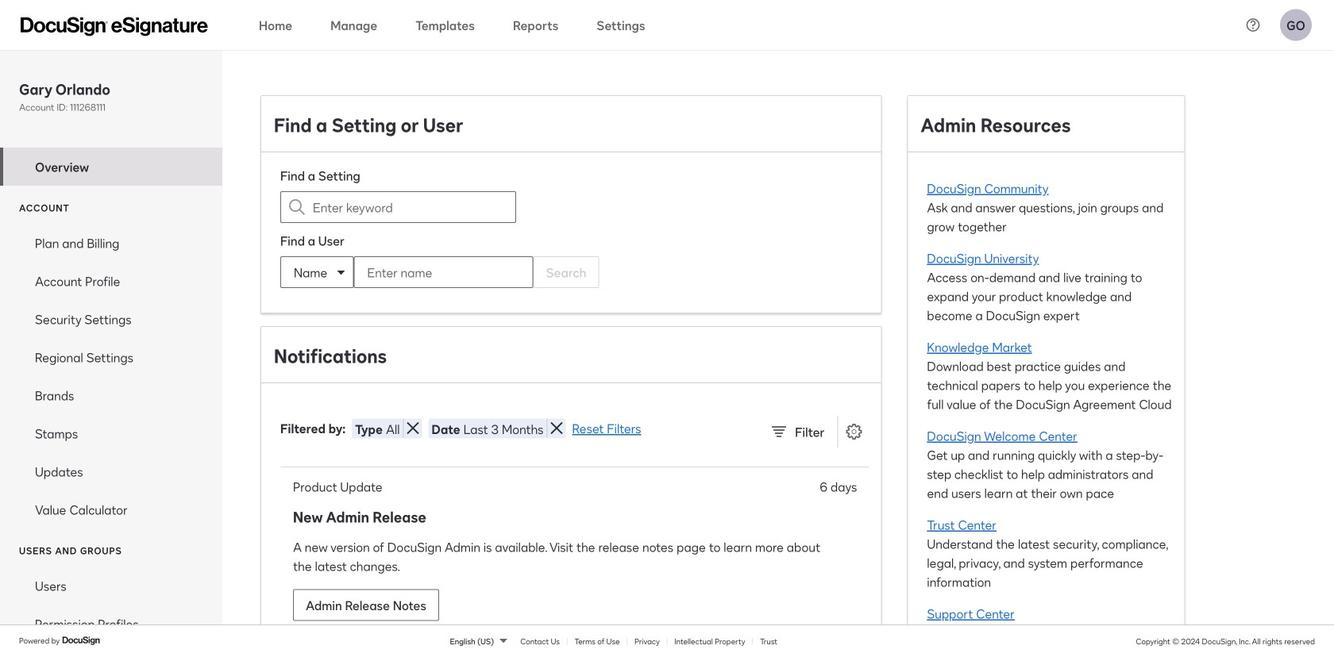 Task type: vqa. For each thing, say whether or not it's contained in the screenshot.
Integrations ELEMENT
no



Task type: locate. For each thing, give the bounding box(es) containing it.
Enter name text field
[[355, 257, 501, 288]]

users and groups element
[[0, 567, 222, 658]]

docusign image
[[62, 635, 102, 648]]

docusign admin image
[[21, 17, 208, 36]]



Task type: describe. For each thing, give the bounding box(es) containing it.
account element
[[0, 224, 222, 529]]

Enter keyword text field
[[313, 192, 484, 222]]



